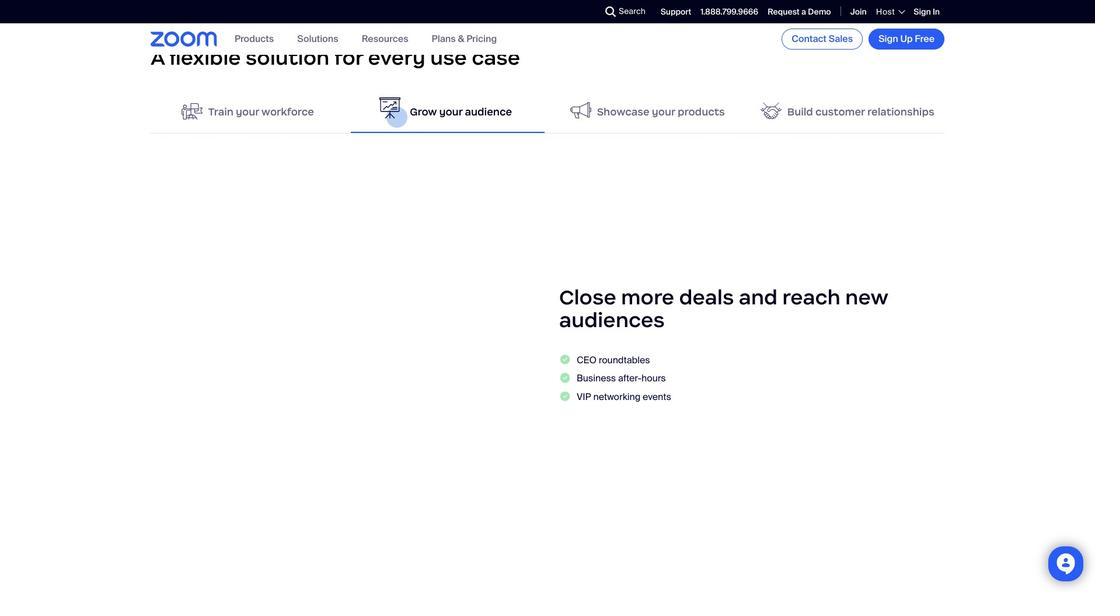Task type: describe. For each thing, give the bounding box(es) containing it.
business after-hours
[[577, 373, 666, 385]]

build customer relationships button
[[751, 92, 945, 133]]

grow your audience
[[410, 106, 512, 119]]

contact
[[792, 33, 827, 45]]

your for products
[[652, 106, 676, 119]]

plans & pricing
[[432, 33, 497, 45]]

build customer relationships
[[788, 106, 935, 119]]

audience
[[465, 106, 512, 119]]

vip networking events
[[577, 391, 671, 403]]

audiences
[[559, 308, 665, 333]]

showcase your products
[[597, 106, 725, 119]]

join
[[851, 6, 867, 17]]

&
[[458, 33, 465, 45]]

networking
[[594, 391, 641, 403]]

more
[[621, 285, 675, 311]]

a
[[151, 45, 165, 70]]

search
[[619, 6, 646, 16]]

every
[[368, 45, 426, 70]]

hours
[[642, 373, 666, 385]]

a
[[802, 6, 807, 17]]

case
[[472, 45, 520, 70]]

showcase your products button
[[551, 92, 745, 133]]

request a demo link
[[768, 6, 831, 17]]

build
[[788, 106, 813, 119]]

resources
[[362, 33, 409, 45]]

contact sales
[[792, 33, 853, 45]]

plans & pricing link
[[432, 33, 497, 45]]

join link
[[851, 6, 867, 17]]

person standing with a flag image
[[181, 102, 202, 121]]

relationships
[[868, 106, 935, 119]]

ceo roundtables
[[577, 355, 650, 367]]

vip
[[577, 391, 591, 403]]

grow
[[410, 106, 437, 119]]

resources button
[[362, 33, 409, 45]]

request
[[768, 6, 800, 17]]

new
[[846, 285, 888, 311]]

up
[[901, 33, 913, 45]]

sign for sign in
[[914, 6, 931, 17]]

products
[[235, 33, 274, 45]]

workforce
[[262, 106, 314, 119]]

solutions button
[[297, 33, 338, 45]]

request a demo
[[768, 6, 831, 17]]



Task type: locate. For each thing, give the bounding box(es) containing it.
sign in
[[914, 6, 940, 17]]

solution
[[246, 45, 330, 70]]

ceo
[[577, 355, 597, 367]]

train your workforce button
[[151, 92, 345, 133]]

grow your audience button
[[351, 92, 545, 133]]

a flexible solution for every use case
[[151, 45, 520, 70]]

showcase
[[597, 106, 650, 119]]

free
[[915, 33, 935, 45]]

sales
[[829, 33, 853, 45]]

support link
[[661, 6, 692, 17]]

0 horizontal spatial sign
[[879, 33, 899, 45]]

solutions
[[297, 33, 338, 45]]

your for audience
[[439, 106, 463, 119]]

sign left up
[[879, 33, 899, 45]]

tabs tab list
[[151, 92, 945, 134]]

megaphone image
[[570, 102, 591, 119]]

1 vertical spatial sign
[[879, 33, 899, 45]]

customer
[[816, 106, 865, 119]]

your
[[236, 106, 259, 119], [439, 106, 463, 119], [652, 106, 676, 119]]

host
[[876, 6, 895, 17]]

1.888.799.9666
[[701, 6, 759, 17]]

sign in link
[[914, 6, 940, 17]]

your right train
[[236, 106, 259, 119]]

contact sales link
[[782, 29, 863, 50]]

0 horizontal spatial your
[[236, 106, 259, 119]]

close more deals and reach new audiences
[[559, 285, 888, 333]]

support
[[661, 6, 692, 17]]

sign up free link
[[869, 29, 945, 50]]

chart image
[[380, 97, 401, 119]]

in
[[933, 6, 940, 17]]

2 horizontal spatial your
[[652, 106, 676, 119]]

shaking hands image
[[761, 102, 782, 120]]

1 your from the left
[[236, 106, 259, 119]]

after-
[[618, 373, 642, 385]]

3 your from the left
[[652, 106, 676, 119]]

your inside button
[[236, 106, 259, 119]]

1.888.799.9666 link
[[701, 6, 759, 17]]

2 your from the left
[[439, 106, 463, 119]]

events
[[643, 391, 671, 403]]

and
[[739, 285, 778, 311]]

train
[[208, 106, 234, 119]]

search image
[[606, 6, 616, 17]]

flexible
[[169, 45, 241, 70]]

zoom logo image
[[151, 32, 217, 47]]

None search field
[[563, 2, 609, 21]]

use
[[430, 45, 467, 70]]

your for workforce
[[236, 106, 259, 119]]

demo
[[808, 6, 831, 17]]

sign
[[914, 6, 931, 17], [879, 33, 899, 45]]

products button
[[235, 33, 274, 45]]

grow your audience tab panel
[[151, 180, 945, 528]]

for
[[334, 45, 363, 70]]

deals
[[679, 285, 734, 311]]

sign up free
[[879, 33, 935, 45]]

0 vertical spatial sign
[[914, 6, 931, 17]]

search image
[[606, 6, 616, 17]]

products
[[678, 106, 725, 119]]

1 horizontal spatial sign
[[914, 6, 931, 17]]

sign for sign up free
[[879, 33, 899, 45]]

pricing
[[467, 33, 497, 45]]

host button
[[876, 6, 905, 17]]

close
[[559, 285, 617, 311]]

reach
[[783, 285, 841, 311]]

train your workforce
[[208, 106, 314, 119]]

1 horizontal spatial your
[[439, 106, 463, 119]]

your left the products
[[652, 106, 676, 119]]

business
[[577, 373, 616, 385]]

your right grow
[[439, 106, 463, 119]]

plans
[[432, 33, 456, 45]]

roundtables
[[599, 355, 650, 367]]

sign left in
[[914, 6, 931, 17]]



Task type: vqa. For each thing, say whether or not it's contained in the screenshot.
Oracle Red Bull Racing IMAGE
no



